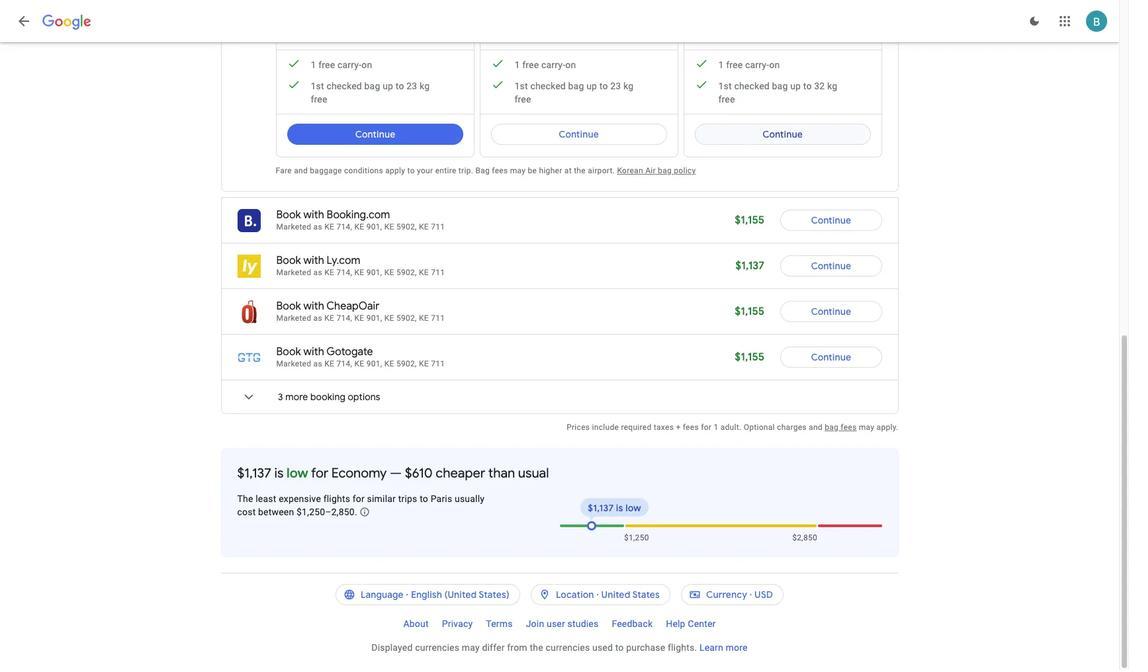 Task type: describe. For each thing, give the bounding box(es) containing it.
learn
[[699, 643, 723, 653]]

3 more booking options image
[[233, 381, 265, 413]]

usd
[[755, 589, 773, 601]]

language
[[361, 589, 404, 601]]

low for $1,137 is low
[[626, 502, 641, 514]]

714, for booking.com
[[336, 222, 352, 232]]

low for $1,137 is low for economy — $610 cheaper than usual
[[287, 465, 308, 482]]

marketed for book with booking.com
[[276, 222, 311, 232]]

carry- for 2nd first checked bag up to 23 kg is free element from left
[[541, 60, 565, 70]]

be
[[528, 166, 537, 175]]

714, for cheapoair
[[336, 314, 352, 323]]

to inside 1st checked bag up to 32 kg free
[[803, 81, 812, 91]]

1st checked bag up to 32 kg free
[[718, 81, 837, 105]]

currency
[[706, 589, 747, 601]]

required
[[621, 423, 652, 432]]

help
[[666, 619, 685, 629]]

5902, for cheapoair
[[396, 314, 417, 323]]

1 vertical spatial the
[[530, 643, 543, 653]]

book for book with gotogate
[[276, 345, 301, 359]]

booking
[[310, 391, 346, 403]]

center
[[688, 619, 716, 629]]

displayed currencies may differ from the currencies used to purchase flights. learn more
[[371, 643, 748, 653]]

trip.
[[459, 166, 473, 175]]

book with ly.com marketed as ke 714, ke 901, ke 5902, ke 711
[[276, 254, 445, 277]]

book with gotogate marketed as ke 714, ke 901, ke 5902, ke 711
[[276, 345, 445, 369]]

711 for book with cheapoair
[[431, 314, 445, 323]]

is for $1,137 is low
[[616, 502, 623, 514]]

korean air bag policy link
[[617, 166, 696, 175]]

join user studies link
[[519, 613, 605, 635]]

1155 us dollars text field for cheapoair
[[735, 305, 764, 318]]

+
[[676, 423, 681, 432]]

1155 US dollars text field
[[735, 351, 764, 364]]

901, for booking.com
[[366, 222, 382, 232]]

options
[[348, 391, 380, 403]]

learn more about price insights image
[[360, 507, 370, 518]]

with for booking.com
[[303, 208, 324, 222]]

5902, for gotogate
[[396, 359, 417, 369]]

air
[[645, 166, 656, 175]]

1 first checked bag up to 23 kg is free element from the left
[[287, 78, 442, 106]]

adult.
[[721, 423, 742, 432]]

book for book with cheapoair
[[276, 300, 301, 313]]

learn more link
[[699, 643, 748, 653]]

help center
[[666, 619, 716, 629]]

901, for cheapoair
[[366, 314, 382, 323]]

1 horizontal spatial more
[[726, 643, 748, 653]]

$1,155 for cheapoair
[[735, 305, 764, 318]]

differ
[[482, 643, 505, 653]]

$2,850
[[792, 533, 817, 543]]

3 on from the left
[[769, 60, 780, 70]]

1 for 2nd first checked bag up to 23 kg is free element from right
[[311, 60, 316, 70]]

prices
[[567, 423, 590, 432]]

change appearance image
[[1019, 5, 1050, 37]]

gotogate
[[326, 345, 373, 359]]

taxes
[[654, 423, 674, 432]]

english
[[411, 589, 442, 601]]

cheapoair
[[326, 300, 379, 313]]

location
[[556, 589, 594, 601]]

1 23 from the left
[[407, 81, 417, 91]]

1 horizontal spatial fees
[[683, 423, 699, 432]]

$1,137 is low
[[588, 502, 641, 514]]

join user studies
[[526, 619, 599, 629]]

displayed
[[371, 643, 413, 653]]

1 for 2nd first checked bag up to 23 kg is free element from left
[[515, 60, 520, 70]]

airport.
[[588, 166, 615, 175]]

prices include required taxes + fees for 1 adult. optional charges and bag fees may apply.
[[567, 423, 898, 432]]

as for booking.com
[[313, 222, 322, 232]]

between
[[258, 507, 294, 518]]

help center link
[[659, 613, 722, 635]]

about
[[403, 619, 429, 629]]

1st for the 'first checked bag up to 32 kg is free' element
[[718, 81, 732, 91]]

0 horizontal spatial may
[[462, 643, 480, 653]]

0 vertical spatial and
[[294, 166, 308, 175]]

from
[[507, 643, 527, 653]]

$1,137 for $1,137
[[736, 259, 764, 273]]

korean
[[617, 166, 643, 175]]

marketed for book with ly.com
[[276, 268, 311, 277]]

states
[[632, 589, 660, 601]]

carry- for the 'first checked bag up to 32 kg is free' element
[[745, 60, 769, 70]]

flights
[[323, 494, 350, 504]]

$610
[[405, 465, 433, 482]]

the least expensive flights for similar trips to paris usually cost between $1,250–2,850.
[[237, 494, 485, 518]]

1st for 2nd first checked bag up to 23 kg is free element from left
[[515, 81, 528, 91]]

paris
[[431, 494, 452, 504]]

$1,155 for gotogate
[[735, 351, 764, 364]]

2 1 free carry-on from the left
[[515, 60, 576, 70]]

1 horizontal spatial may
[[510, 166, 526, 175]]

higher
[[539, 166, 562, 175]]

english (united states)
[[411, 589, 510, 601]]

join
[[526, 619, 544, 629]]

up inside 1st checked bag up to 32 kg free
[[790, 81, 801, 91]]

$1,137 for $1,137 is low
[[588, 502, 614, 514]]

—
[[390, 465, 402, 482]]

5902, for booking.com
[[396, 222, 417, 232]]

1 currencies from the left
[[415, 643, 459, 653]]

usually
[[455, 494, 485, 504]]

book with booking.com marketed as ke 714, ke 901, ke 5902, ke 711
[[276, 208, 445, 232]]

terms link
[[479, 613, 519, 635]]

apply
[[385, 166, 405, 175]]

fare and baggage conditions apply to your entire trip.  bag fees may be higher at the airport. korean air bag policy
[[276, 166, 696, 175]]

policy
[[674, 166, 696, 175]]

1st for 2nd first checked bag up to 23 kg is free element from right
[[311, 81, 324, 91]]

flights.
[[668, 643, 697, 653]]

marketed for book with cheapoair
[[276, 314, 311, 323]]

cost
[[237, 507, 256, 518]]

conditions
[[344, 166, 383, 175]]

bag fees button
[[825, 423, 857, 432]]

$1,250–2,850.
[[297, 507, 357, 518]]

user
[[547, 619, 565, 629]]

fare
[[276, 166, 292, 175]]

1137 US dollars text field
[[736, 259, 764, 273]]

baggage
[[310, 166, 342, 175]]

bag inside 1st checked bag up to 32 kg free
[[772, 81, 788, 91]]

901, for gotogate
[[366, 359, 382, 369]]

2 currencies from the left
[[546, 643, 590, 653]]

kg for 2nd first checked bag up to 23 kg is free element from left
[[623, 81, 634, 91]]

with for gotogate
[[303, 345, 324, 359]]

checked inside 1st checked bag up to 32 kg free
[[734, 81, 770, 91]]

economy
[[331, 465, 387, 482]]

711 for book with ly.com
[[431, 268, 445, 277]]

2 first checked bag up to 23 kg is free element from the left
[[491, 78, 646, 106]]

optional
[[744, 423, 775, 432]]

apply.
[[877, 423, 898, 432]]

trips
[[398, 494, 417, 504]]

32
[[814, 81, 825, 91]]

$1,137 is low for economy — $610 cheaper than usual
[[237, 465, 549, 482]]



Task type: vqa. For each thing, say whether or not it's contained in the screenshot.


Task type: locate. For each thing, give the bounding box(es) containing it.
may
[[510, 166, 526, 175], [859, 423, 874, 432], [462, 643, 480, 653]]

714, down booking.com
[[336, 222, 352, 232]]

about link
[[397, 613, 435, 635]]

$1,137
[[736, 259, 764, 273], [237, 465, 271, 482], [588, 502, 614, 514]]

1 horizontal spatial and
[[809, 423, 823, 432]]

2 horizontal spatial may
[[859, 423, 874, 432]]

as for gotogate
[[313, 359, 322, 369]]

the
[[237, 494, 253, 504]]

may left the apply.
[[859, 423, 874, 432]]

book with cheapoair marketed as ke 714, ke 901, ke 5902, ke 711
[[276, 300, 445, 323]]

2 horizontal spatial up
[[790, 81, 801, 91]]

1st inside 1st checked bag up to 32 kg free
[[718, 81, 732, 91]]

to inside the least expensive flights for similar trips to paris usually cost between $1,250–2,850.
[[420, 494, 428, 504]]

usual
[[518, 465, 549, 482]]

4 711 from the top
[[431, 359, 445, 369]]

marketed for book with gotogate
[[276, 359, 311, 369]]

continue
[[355, 128, 395, 140], [559, 128, 599, 140], [762, 128, 803, 140], [811, 214, 851, 226], [811, 260, 851, 272], [811, 306, 851, 318], [811, 351, 851, 363]]

as up booking
[[313, 359, 322, 369]]

with left booking.com
[[303, 208, 324, 222]]

901, inside book with cheapoair marketed as ke 714, ke 901, ke 5902, ke 711
[[366, 314, 382, 323]]

1 901, from the top
[[366, 222, 382, 232]]

1 1 free carry-on from the left
[[311, 60, 372, 70]]

0 vertical spatial $1,137
[[736, 259, 764, 273]]

booking.com
[[327, 208, 390, 222]]

0 horizontal spatial up
[[383, 81, 393, 91]]

3 1st from the left
[[718, 81, 732, 91]]

0 vertical spatial the
[[574, 166, 586, 175]]

714, down the gotogate
[[336, 359, 352, 369]]

first checked bag up to 32 kg is free element
[[695, 78, 849, 106]]

low up expensive
[[287, 465, 308, 482]]

as inside book with cheapoair marketed as ke 714, ke 901, ke 5902, ke 711
[[313, 314, 322, 323]]

2 horizontal spatial for
[[701, 423, 712, 432]]

1 horizontal spatial checked
[[530, 81, 566, 91]]

5902,
[[396, 222, 417, 232], [396, 268, 417, 277], [396, 314, 417, 323], [396, 359, 417, 369]]

marketed
[[276, 222, 311, 232], [276, 268, 311, 277], [276, 314, 311, 323], [276, 359, 311, 369]]

711
[[431, 222, 445, 232], [431, 268, 445, 277], [431, 314, 445, 323], [431, 359, 445, 369]]

is
[[274, 465, 284, 482], [616, 502, 623, 514]]

expensive
[[279, 494, 321, 504]]

2 horizontal spatial $1,137
[[736, 259, 764, 273]]

2 vertical spatial may
[[462, 643, 480, 653]]

5902, for ly.com
[[396, 268, 417, 277]]

2 marketed from the top
[[276, 268, 311, 277]]

purchase
[[626, 643, 665, 653]]

1 5902, from the top
[[396, 222, 417, 232]]

for inside the least expensive flights for similar trips to paris usually cost between $1,250–2,850.
[[353, 494, 365, 504]]

go back image
[[16, 13, 32, 29]]

states)
[[479, 589, 510, 601]]

free inside 1st checked bag up to 32 kg free
[[718, 94, 735, 105]]

0 horizontal spatial 23
[[407, 81, 417, 91]]

as inside book with gotogate marketed as ke 714, ke 901, ke 5902, ke 711
[[313, 359, 322, 369]]

as up book with cheapoair marketed as ke 714, ke 901, ke 5902, ke 711 at left
[[313, 268, 322, 277]]

1 horizontal spatial on
[[565, 60, 576, 70]]

2 on from the left
[[565, 60, 576, 70]]

book inside book with ly.com marketed as ke 714, ke 901, ke 5902, ke 711
[[276, 254, 301, 267]]

1 horizontal spatial currencies
[[546, 643, 590, 653]]

711 inside "book with booking.com marketed as ke 714, ke 901, ke 5902, ke 711"
[[431, 222, 445, 232]]

1 horizontal spatial 23
[[610, 81, 621, 91]]

$1,155 for booking.com
[[735, 214, 764, 227]]

714, down ly.com
[[336, 268, 352, 277]]

0 horizontal spatial more
[[285, 391, 308, 403]]

as up book with gotogate marketed as ke 714, ke 901, ke 5902, ke 711
[[313, 314, 322, 323]]

for up learn more about price insights icon
[[353, 494, 365, 504]]

0 horizontal spatial fees
[[492, 166, 508, 175]]

1 vertical spatial 1155 us dollars text field
[[735, 305, 764, 318]]

901, down booking.com
[[366, 222, 382, 232]]

0 horizontal spatial for
[[311, 465, 328, 482]]

charges
[[777, 423, 807, 432]]

2 901, from the top
[[366, 268, 382, 277]]

0 horizontal spatial is
[[274, 465, 284, 482]]

kg for 2nd first checked bag up to 23 kg is free element from right
[[420, 81, 430, 91]]

4 as from the top
[[313, 359, 322, 369]]

with
[[303, 208, 324, 222], [303, 254, 324, 267], [303, 300, 324, 313], [303, 345, 324, 359]]

1 with from the top
[[303, 208, 324, 222]]

currencies
[[415, 643, 459, 653], [546, 643, 590, 653]]

2 with from the top
[[303, 254, 324, 267]]

0 vertical spatial is
[[274, 465, 284, 482]]

0 horizontal spatial currencies
[[415, 643, 459, 653]]

more right learn
[[726, 643, 748, 653]]

with inside "book with booking.com marketed as ke 714, ke 901, ke 5902, ke 711"
[[303, 208, 324, 222]]

2 $1,155 from the top
[[735, 305, 764, 318]]

as for ly.com
[[313, 268, 322, 277]]

bag
[[475, 166, 490, 175]]

3 book from the top
[[276, 300, 301, 313]]

0 horizontal spatial carry-
[[338, 60, 362, 70]]

feedback
[[612, 619, 653, 629]]

currencies down privacy link
[[415, 643, 459, 653]]

marketed inside book with ly.com marketed as ke 714, ke 901, ke 5902, ke 711
[[276, 268, 311, 277]]

1 horizontal spatial low
[[626, 502, 641, 514]]

1155 US dollars text field
[[735, 214, 764, 227], [735, 305, 764, 318]]

1 horizontal spatial the
[[574, 166, 586, 175]]

1st
[[311, 81, 324, 91], [515, 81, 528, 91], [718, 81, 732, 91]]

1 checked from the left
[[327, 81, 362, 91]]

1155 us dollars text field up 1137 us dollars text box
[[735, 214, 764, 227]]

marketed inside book with cheapoair marketed as ke 714, ke 901, ke 5902, ke 711
[[276, 314, 311, 323]]

901, up cheapoair
[[366, 268, 382, 277]]

3 checked from the left
[[734, 81, 770, 91]]

feedback link
[[605, 613, 659, 635]]

bag
[[364, 81, 380, 91], [568, 81, 584, 91], [772, 81, 788, 91], [658, 166, 672, 175], [825, 423, 839, 432]]

2 vertical spatial $1,137
[[588, 502, 614, 514]]

901, inside "book with booking.com marketed as ke 714, ke 901, ke 5902, ke 711"
[[366, 222, 382, 232]]

2 book from the top
[[276, 254, 301, 267]]

book left cheapoair
[[276, 300, 301, 313]]

the right at
[[574, 166, 586, 175]]

2 horizontal spatial on
[[769, 60, 780, 70]]

with for cheapoair
[[303, 300, 324, 313]]

with left the gotogate
[[303, 345, 324, 359]]

book inside book with cheapoair marketed as ke 714, ke 901, ke 5902, ke 711
[[276, 300, 301, 313]]

more right the 3
[[285, 391, 308, 403]]

used
[[592, 643, 613, 653]]

1 book from the top
[[276, 208, 301, 222]]

book for book with ly.com
[[276, 254, 301, 267]]

than
[[488, 465, 515, 482]]

1 vertical spatial is
[[616, 502, 623, 514]]

free
[[318, 60, 335, 70], [522, 60, 539, 70], [726, 60, 743, 70], [311, 94, 327, 105], [515, 94, 531, 105], [718, 94, 735, 105]]

0 vertical spatial may
[[510, 166, 526, 175]]

0 horizontal spatial the
[[530, 643, 543, 653]]

1 marketed from the top
[[276, 222, 311, 232]]

least
[[256, 494, 276, 504]]

book down fare
[[276, 208, 301, 222]]

1 1155 us dollars text field from the top
[[735, 214, 764, 227]]

0 vertical spatial for
[[701, 423, 712, 432]]

4 with from the top
[[303, 345, 324, 359]]

901, inside book with gotogate marketed as ke 714, ke 901, ke 5902, ke 711
[[366, 359, 382, 369]]

1 horizontal spatial for
[[353, 494, 365, 504]]

may left be
[[510, 166, 526, 175]]

fees left the apply.
[[841, 423, 857, 432]]

fees right + on the right of page
[[683, 423, 699, 432]]

5902, inside book with ly.com marketed as ke 714, ke 901, ke 5902, ke 711
[[396, 268, 417, 277]]

1 horizontal spatial first checked bag up to 23 kg is free element
[[491, 78, 646, 106]]

2 horizontal spatial 1st
[[718, 81, 732, 91]]

1 horizontal spatial 1st
[[515, 81, 528, 91]]

2 carry- from the left
[[541, 60, 565, 70]]

1 carry- from the left
[[338, 60, 362, 70]]

kg for the 'first checked bag up to 32 kg is free' element
[[827, 81, 837, 91]]

(united
[[444, 589, 477, 601]]

book left ly.com
[[276, 254, 301, 267]]

714, inside book with gotogate marketed as ke 714, ke 901, ke 5902, ke 711
[[336, 359, 352, 369]]

1 up from the left
[[383, 81, 393, 91]]

901,
[[366, 222, 382, 232], [366, 268, 382, 277], [366, 314, 382, 323], [366, 359, 382, 369]]

1 horizontal spatial up
[[586, 81, 597, 91]]

0 horizontal spatial low
[[287, 465, 308, 482]]

3 901, from the top
[[366, 314, 382, 323]]

711 inside book with ly.com marketed as ke 714, ke 901, ke 5902, ke 711
[[431, 268, 445, 277]]

0 horizontal spatial on
[[361, 60, 372, 70]]

3 as from the top
[[313, 314, 322, 323]]

714, for ly.com
[[336, 268, 352, 277]]

up
[[383, 81, 393, 91], [586, 81, 597, 91], [790, 81, 801, 91]]

$1,137 for $1,137 is low for economy — $610 cheaper than usual
[[237, 465, 271, 482]]

901, inside book with ly.com marketed as ke 714, ke 901, ke 5902, ke 711
[[366, 268, 382, 277]]

3 1 free carry-on from the left
[[718, 60, 780, 70]]

3 kg from the left
[[827, 81, 837, 91]]

privacy
[[442, 619, 473, 629]]

1 as from the top
[[313, 222, 322, 232]]

1st checked bag up to 23 kg free
[[311, 81, 430, 105], [515, 81, 634, 105]]

1 horizontal spatial is
[[616, 502, 623, 514]]

2 horizontal spatial carry-
[[745, 60, 769, 70]]

low up the $1,250
[[626, 502, 641, 514]]

ly.com
[[327, 254, 360, 267]]

714, inside book with ly.com marketed as ke 714, ke 901, ke 5902, ke 711
[[336, 268, 352, 277]]

2 as from the top
[[313, 268, 322, 277]]

carry- for 2nd first checked bag up to 23 kg is free element from right
[[338, 60, 362, 70]]

4 714, from the top
[[336, 359, 352, 369]]

1155 us dollars text field up $1,155 text field
[[735, 305, 764, 318]]

1 vertical spatial $1,137
[[237, 465, 271, 482]]

$1,250
[[624, 533, 649, 543]]

as inside book with ly.com marketed as ke 714, ke 901, ke 5902, ke 711
[[313, 268, 322, 277]]

1 1st checked bag up to 23 kg free from the left
[[311, 81, 430, 105]]

711 inside book with cheapoair marketed as ke 714, ke 901, ke 5902, ke 711
[[431, 314, 445, 323]]

2 1st checked bag up to 23 kg free from the left
[[515, 81, 634, 105]]

on
[[361, 60, 372, 70], [565, 60, 576, 70], [769, 60, 780, 70]]

0 vertical spatial more
[[285, 391, 308, 403]]

3 marketed from the top
[[276, 314, 311, 323]]

4 901, from the top
[[366, 359, 382, 369]]

1 horizontal spatial 1 free carry-on
[[515, 60, 576, 70]]

currencies down join user studies
[[546, 643, 590, 653]]

is for $1,137 is low for economy — $610 cheaper than usual
[[274, 465, 284, 482]]

0 vertical spatial 1155 us dollars text field
[[735, 214, 764, 227]]

1 on from the left
[[361, 60, 372, 70]]

the
[[574, 166, 586, 175], [530, 643, 543, 653]]

0 horizontal spatial 1st
[[311, 81, 324, 91]]

4 5902, from the top
[[396, 359, 417, 369]]

711 for book with booking.com
[[431, 222, 445, 232]]

the right from
[[530, 643, 543, 653]]

0 horizontal spatial 1 free carry-on
[[311, 60, 372, 70]]

0 horizontal spatial and
[[294, 166, 308, 175]]

1 $1,155 from the top
[[735, 214, 764, 227]]

1 vertical spatial may
[[859, 423, 874, 432]]

2 711 from the top
[[431, 268, 445, 277]]

901, down the gotogate
[[366, 359, 382, 369]]

3 carry- from the left
[[745, 60, 769, 70]]

privacy link
[[435, 613, 479, 635]]

book inside "book with booking.com marketed as ke 714, ke 901, ke 5902, ke 711"
[[276, 208, 301, 222]]

1 free carry-on
[[311, 60, 372, 70], [515, 60, 576, 70], [718, 60, 780, 70]]

book for book with booking.com
[[276, 208, 301, 222]]

3 5902, from the top
[[396, 314, 417, 323]]

1 711 from the top
[[431, 222, 445, 232]]

4 book from the top
[[276, 345, 301, 359]]

0 horizontal spatial checked
[[327, 81, 362, 91]]

1 vertical spatial for
[[311, 465, 328, 482]]

23
[[407, 81, 417, 91], [610, 81, 621, 91]]

first checked bag up to 23 kg is free element
[[287, 78, 442, 106], [491, 78, 646, 106]]

1 horizontal spatial carry-
[[541, 60, 565, 70]]

0 horizontal spatial 1st checked bag up to 23 kg free
[[311, 81, 430, 105]]

marketed inside "book with booking.com marketed as ke 714, ke 901, ke 5902, ke 711"
[[276, 222, 311, 232]]

book inside book with gotogate marketed as ke 714, ke 901, ke 5902, ke 711
[[276, 345, 301, 359]]

0 vertical spatial low
[[287, 465, 308, 482]]

2 5902, from the top
[[396, 268, 417, 277]]

with left cheapoair
[[303, 300, 324, 313]]

kg inside 1st checked bag up to 32 kg free
[[827, 81, 837, 91]]

0 horizontal spatial first checked bag up to 23 kg is free element
[[287, 78, 442, 106]]

2 horizontal spatial fees
[[841, 423, 857, 432]]

2 23 from the left
[[610, 81, 621, 91]]

1 vertical spatial and
[[809, 423, 823, 432]]

at
[[564, 166, 572, 175]]

1 horizontal spatial 1st checked bag up to 23 kg free
[[515, 81, 634, 105]]

1 for the 'first checked bag up to 32 kg is free' element
[[718, 60, 724, 70]]

2 vertical spatial for
[[353, 494, 365, 504]]

3 $1,155 from the top
[[735, 351, 764, 364]]

0 horizontal spatial $1,137
[[237, 465, 271, 482]]

714, for gotogate
[[336, 359, 352, 369]]

as for cheapoair
[[313, 314, 322, 323]]

0 horizontal spatial kg
[[420, 81, 430, 91]]

1 horizontal spatial kg
[[623, 81, 634, 91]]

3 711 from the top
[[431, 314, 445, 323]]

3 up from the left
[[790, 81, 801, 91]]

1 1st from the left
[[311, 81, 324, 91]]

with left ly.com
[[303, 254, 324, 267]]

2 checked from the left
[[530, 81, 566, 91]]

5902, inside "book with booking.com marketed as ke 714, ke 901, ke 5902, ke 711"
[[396, 222, 417, 232]]

3 more booking options
[[278, 391, 380, 403]]

ke
[[324, 222, 334, 232], [354, 222, 364, 232], [384, 222, 394, 232], [419, 222, 429, 232], [324, 268, 334, 277], [354, 268, 364, 277], [384, 268, 394, 277], [419, 268, 429, 277], [324, 314, 334, 323], [354, 314, 364, 323], [384, 314, 394, 323], [419, 314, 429, 323], [324, 359, 334, 369], [354, 359, 364, 369], [384, 359, 394, 369], [419, 359, 429, 369]]

low
[[287, 465, 308, 482], [626, 502, 641, 514]]

with for ly.com
[[303, 254, 324, 267]]

for
[[701, 423, 712, 432], [311, 465, 328, 482], [353, 494, 365, 504]]

714, inside book with cheapoair marketed as ke 714, ke 901, ke 5902, ke 711
[[336, 314, 352, 323]]

1 714, from the top
[[336, 222, 352, 232]]

2 horizontal spatial checked
[[734, 81, 770, 91]]

3 with from the top
[[303, 300, 324, 313]]

your
[[417, 166, 433, 175]]

cheaper
[[436, 465, 485, 482]]

fees right bag
[[492, 166, 508, 175]]

united
[[601, 589, 630, 601]]

book up the 3
[[276, 345, 301, 359]]

5902, inside book with cheapoair marketed as ke 714, ke 901, ke 5902, ke 711
[[396, 314, 417, 323]]

kg
[[420, 81, 430, 91], [623, 81, 634, 91], [827, 81, 837, 91]]

1 kg from the left
[[420, 81, 430, 91]]

for left adult. at the bottom of page
[[701, 423, 712, 432]]

with inside book with ly.com marketed as ke 714, ke 901, ke 5902, ke 711
[[303, 254, 324, 267]]

4 marketed from the top
[[276, 359, 311, 369]]

1 vertical spatial more
[[726, 643, 748, 653]]

901, down cheapoair
[[366, 314, 382, 323]]

2 714, from the top
[[336, 268, 352, 277]]

711 inside book with gotogate marketed as ke 714, ke 901, ke 5902, ke 711
[[431, 359, 445, 369]]

1155 us dollars text field for booking.com
[[735, 214, 764, 227]]

may left differ
[[462, 643, 480, 653]]

similar
[[367, 494, 396, 504]]

and right charges
[[809, 423, 823, 432]]

studies
[[568, 619, 599, 629]]

2 1155 us dollars text field from the top
[[735, 305, 764, 318]]

with inside book with cheapoair marketed as ke 714, ke 901, ke 5902, ke 711
[[303, 300, 324, 313]]

marketed inside book with gotogate marketed as ke 714, ke 901, ke 5902, ke 711
[[276, 359, 311, 369]]

united states
[[601, 589, 660, 601]]

as down baggage
[[313, 222, 322, 232]]

and right fare
[[294, 166, 308, 175]]

711 for book with gotogate
[[431, 359, 445, 369]]

terms
[[486, 619, 513, 629]]

2 horizontal spatial 1 free carry-on
[[718, 60, 780, 70]]

and
[[294, 166, 308, 175], [809, 423, 823, 432]]

714, inside "book with booking.com marketed as ke 714, ke 901, ke 5902, ke 711"
[[336, 222, 352, 232]]

714,
[[336, 222, 352, 232], [336, 268, 352, 277], [336, 314, 352, 323], [336, 359, 352, 369]]

3 714, from the top
[[336, 314, 352, 323]]

for up the flights
[[311, 465, 328, 482]]

2 up from the left
[[586, 81, 597, 91]]

2 vertical spatial $1,155
[[735, 351, 764, 364]]

714, down cheapoair
[[336, 314, 352, 323]]

$1,155
[[735, 214, 764, 227], [735, 305, 764, 318], [735, 351, 764, 364]]

901, for ly.com
[[366, 268, 382, 277]]

1
[[311, 60, 316, 70], [515, 60, 520, 70], [718, 60, 724, 70], [714, 423, 718, 432]]

more
[[285, 391, 308, 403], [726, 643, 748, 653]]

1 vertical spatial low
[[626, 502, 641, 514]]

include
[[592, 423, 619, 432]]

2 1st from the left
[[515, 81, 528, 91]]

2 kg from the left
[[623, 81, 634, 91]]

2 horizontal spatial kg
[[827, 81, 837, 91]]

as inside "book with booking.com marketed as ke 714, ke 901, ke 5902, ke 711"
[[313, 222, 322, 232]]

with inside book with gotogate marketed as ke 714, ke 901, ke 5902, ke 711
[[303, 345, 324, 359]]

1 vertical spatial $1,155
[[735, 305, 764, 318]]

0 vertical spatial $1,155
[[735, 214, 764, 227]]

1 horizontal spatial $1,137
[[588, 502, 614, 514]]

5902, inside book with gotogate marketed as ke 714, ke 901, ke 5902, ke 711
[[396, 359, 417, 369]]

3
[[278, 391, 283, 403]]

entire
[[435, 166, 456, 175]]



